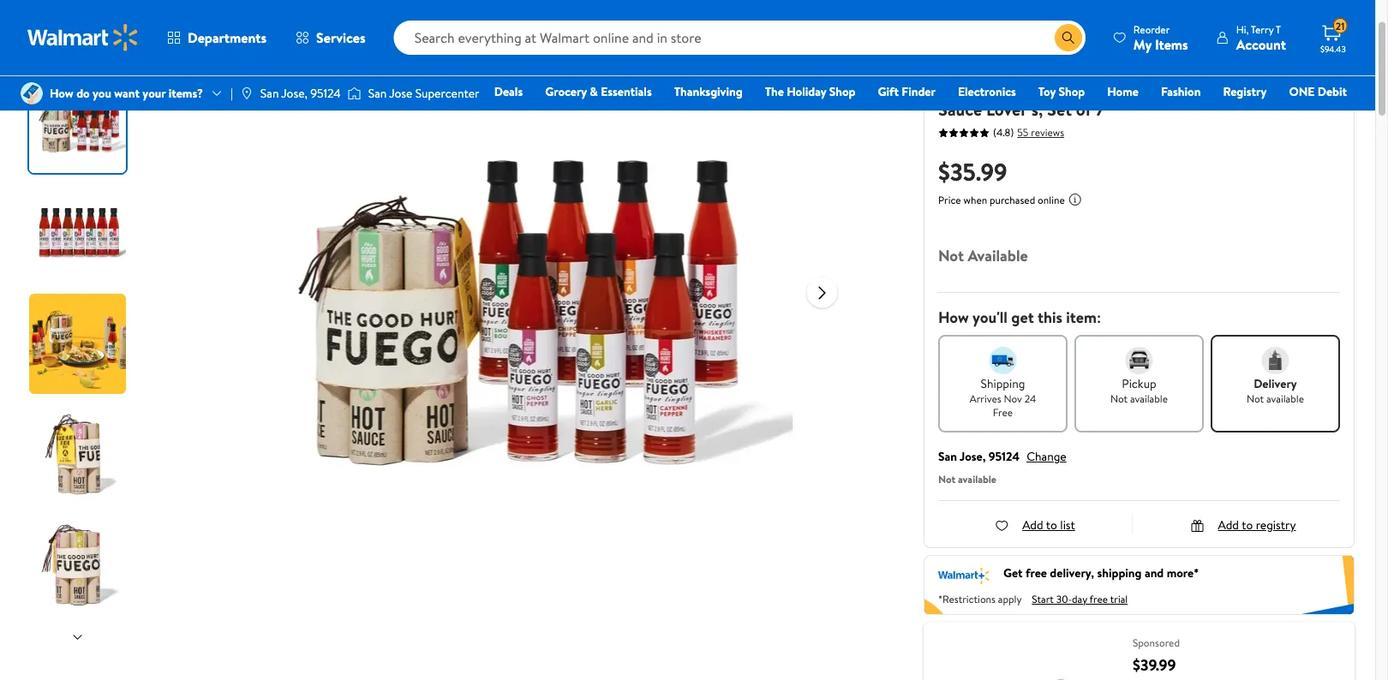 Task type: vqa. For each thing, say whether or not it's contained in the screenshot.
Smart in the Smart home & security
no



Task type: describe. For each thing, give the bounding box(es) containing it.
the holiday shop link
[[758, 82, 864, 101]]

you'll
[[973, 307, 1008, 328]]

how for how you'll get this item:
[[939, 307, 969, 328]]

search icon image
[[1062, 31, 1076, 45]]

get free delivery, shipping and more*
[[1004, 564, 1200, 581]]

|
[[231, 85, 233, 102]]

thanksgiving link
[[667, 82, 751, 101]]

registry link
[[1216, 82, 1275, 101]]

1 vertical spatial set
[[1048, 97, 1073, 121]]

2 hot from the left
[[1295, 71, 1323, 95]]

registry
[[1224, 83, 1268, 100]]

san for san jose supercenter
[[368, 85, 387, 102]]

&
[[590, 83, 598, 100]]

get
[[1004, 564, 1023, 581]]

good
[[970, 71, 1011, 95]]

grocery
[[545, 83, 587, 100]]

next media item image
[[812, 282, 833, 303]]

price when purchased online
[[939, 193, 1065, 207]]

toy shop
[[1039, 83, 1086, 100]]

san inside san jose, 95124 change not available
[[939, 448, 958, 465]]

one debit walmart+
[[1290, 83, 1348, 124]]

the good hurt fuego: a hot sauce gift set for hot sauce lover's, set of 7 - image 4 of 8 image
[[29, 405, 129, 505]]

intent image for pickup image
[[1126, 347, 1154, 375]]

*restrictions apply
[[939, 592, 1022, 607]]

add for add to registry
[[1219, 517, 1240, 534]]

trial
[[1111, 592, 1129, 607]]

$35.99
[[939, 155, 1008, 188]]

not available
[[939, 245, 1029, 267]]

fashion link
[[1154, 82, 1209, 101]]

add to registry
[[1219, 517, 1297, 534]]

want
[[114, 85, 140, 102]]

your
[[143, 85, 166, 102]]

1 shop from the left
[[830, 83, 856, 100]]

95124 for san jose, 95124 change not available
[[989, 448, 1020, 465]]

available for delivery
[[1267, 391, 1305, 406]]

jose, for san jose, 95124 change not available
[[960, 448, 986, 465]]

online
[[1038, 193, 1065, 207]]

start
[[1033, 592, 1054, 607]]

7
[[1097, 97, 1106, 121]]

grocery & essentials
[[545, 83, 652, 100]]

thanksgiving
[[674, 83, 743, 100]]

how you'll get this item:
[[939, 307, 1102, 328]]

gift inside gift finder link
[[878, 83, 899, 100]]

get
[[1012, 307, 1035, 328]]

hi,
[[1237, 22, 1249, 36]]

this
[[1038, 307, 1063, 328]]

1 hot from the left
[[1125, 71, 1153, 95]]

change button
[[1027, 448, 1067, 465]]

list
[[1061, 517, 1076, 534]]

the good hurt fuego: a hot sauce gift set for hot sauce lover's, set of 7 - image 5 of 8 image
[[29, 515, 129, 616]]

thoughtfully the good hurt fuego: a hot sauce gift set for hot sauce lover's, set of 7
[[939, 50, 1323, 121]]

san jose supercenter
[[368, 85, 480, 102]]

how for how do you want your items?
[[50, 85, 74, 102]]

thoughtfully
[[939, 50, 1004, 66]]

day
[[1073, 592, 1088, 607]]

start 30-day free trial
[[1033, 592, 1129, 607]]

gift finder link
[[871, 82, 944, 101]]

not inside pickup not available
[[1111, 391, 1128, 406]]

pickup not available
[[1111, 376, 1169, 406]]

Walmart Site-Wide search field
[[394, 21, 1086, 55]]

shipping arrives nov 24 free
[[970, 376, 1037, 420]]

jose, for san jose, 95124
[[282, 85, 308, 102]]

the good hurt fuego: a hot sauce gift set for hot sauce lover's, set of 7 image
[[245, 30, 793, 579]]

0 vertical spatial sauce
[[1157, 71, 1201, 95]]

price
[[939, 193, 962, 207]]

walmart plus image
[[939, 564, 990, 585]]

do
[[76, 85, 90, 102]]

change
[[1027, 448, 1067, 465]]

of
[[1077, 97, 1093, 121]]

walmart+
[[1297, 107, 1348, 124]]

my
[[1134, 35, 1152, 54]]

*restrictions
[[939, 592, 996, 607]]

the wisconsin cheeseman cheese and sausage combo - featuring colby, brick, sharp cheddar, and monterey jack cheese bars, italian, original, garlic summer sausages, premium gift for charcuterie boards image
[[938, 636, 1120, 681]]

intent image for shipping image
[[990, 347, 1017, 375]]

the good hurt fuego: a hot sauce gift set for hot sauce lover's, set of 7 - image 3 of 8 image
[[29, 294, 129, 394]]

items
[[1156, 35, 1189, 54]]

24
[[1025, 391, 1037, 406]]

available inside san jose, 95124 change not available
[[958, 472, 997, 487]]

you
[[93, 85, 111, 102]]

supercenter
[[416, 85, 480, 102]]

debit
[[1318, 83, 1348, 100]]

not inside delivery not available
[[1247, 391, 1265, 406]]

items?
[[169, 85, 203, 102]]

services
[[316, 28, 366, 47]]

for
[[1268, 71, 1290, 95]]

reorder
[[1134, 22, 1171, 36]]

holiday
[[787, 83, 827, 100]]

lover's,
[[987, 97, 1044, 121]]



Task type: locate. For each thing, give the bounding box(es) containing it.
 image for san jose, 95124
[[240, 87, 254, 100]]

shop left zoom image modal
[[830, 83, 856, 100]]

hurt
[[1015, 71, 1050, 95]]

0 horizontal spatial shop
[[830, 83, 856, 100]]

Search search field
[[394, 21, 1086, 55]]

0 horizontal spatial the
[[765, 83, 784, 100]]

how
[[50, 85, 74, 102], [939, 307, 969, 328]]

1 horizontal spatial to
[[1242, 517, 1254, 534]]

to for registry
[[1242, 517, 1254, 534]]

the good hurt fuego: a hot sauce gift set for hot sauce lover's, set of 7 - image 2 of 8 image
[[29, 183, 129, 284]]

gift inside "thoughtfully the good hurt fuego: a hot sauce gift set for hot sauce lover's, set of 7"
[[1205, 71, 1235, 95]]

set left for on the right top of page
[[1239, 71, 1264, 95]]

0 horizontal spatial free
[[1026, 564, 1048, 581]]

1 vertical spatial jose,
[[960, 448, 986, 465]]

add left registry
[[1219, 517, 1240, 534]]

1 horizontal spatial gift
[[1205, 71, 1235, 95]]

next image image
[[71, 631, 84, 645]]

available down intent image for delivery
[[1267, 391, 1305, 406]]

shipping
[[981, 376, 1026, 392]]

free
[[994, 405, 1014, 420]]

1 vertical spatial 95124
[[989, 448, 1020, 465]]

the good hurt fuego: a hot sauce gift set for hot sauce lover's, set of 7 - image 1 of 8 image
[[29, 73, 129, 173]]

21
[[1337, 19, 1346, 33]]

0 horizontal spatial gift
[[878, 83, 899, 100]]

2 to from the left
[[1242, 517, 1254, 534]]

gift right "fashion"
[[1205, 71, 1235, 95]]

1 horizontal spatial the
[[939, 71, 966, 95]]

departments button
[[153, 17, 281, 58]]

to left list
[[1047, 517, 1058, 534]]

the down thoughtfully link
[[939, 71, 966, 95]]

1 vertical spatial free
[[1090, 592, 1109, 607]]

0 vertical spatial 95124
[[311, 85, 341, 102]]

2 shop from the left
[[1059, 83, 1086, 100]]

30-
[[1057, 592, 1073, 607]]

0 horizontal spatial san
[[260, 85, 279, 102]]

free right day in the bottom right of the page
[[1090, 592, 1109, 607]]

arrives
[[970, 391, 1002, 406]]

the
[[939, 71, 966, 95], [765, 83, 784, 100]]

0 horizontal spatial sauce
[[939, 97, 983, 121]]

95124 down services popup button at top left
[[311, 85, 341, 102]]

grocery & essentials link
[[538, 82, 660, 101]]

how left you'll
[[939, 307, 969, 328]]

55 reviews link
[[1014, 125, 1065, 140]]

2 add from the left
[[1219, 517, 1240, 534]]

a
[[1109, 71, 1120, 95]]

1 add from the left
[[1023, 517, 1044, 534]]

available inside pickup not available
[[1131, 391, 1169, 406]]

1 horizontal spatial available
[[1131, 391, 1169, 406]]

1 horizontal spatial san
[[368, 85, 387, 102]]

shop right toy
[[1059, 83, 1086, 100]]

gift left 'finder'
[[878, 83, 899, 100]]

1 horizontal spatial hot
[[1295, 71, 1323, 95]]

hi, terry t account
[[1237, 22, 1287, 54]]

0 horizontal spatial jose,
[[282, 85, 308, 102]]

item:
[[1067, 307, 1102, 328]]

to left registry
[[1242, 517, 1254, 534]]

services button
[[281, 17, 380, 58]]

1 horizontal spatial sauce
[[1157, 71, 1201, 95]]

add to list
[[1023, 517, 1076, 534]]

sauce down "items"
[[1157, 71, 1201, 95]]

shop
[[830, 83, 856, 100], [1059, 83, 1086, 100]]

the holiday shop
[[765, 83, 856, 100]]

2 horizontal spatial san
[[939, 448, 958, 465]]

2 horizontal spatial available
[[1267, 391, 1305, 406]]

delivery,
[[1051, 564, 1095, 581]]

get free delivery, shipping and more* banner
[[924, 556, 1355, 615]]

add to list button
[[995, 517, 1076, 534]]

1 horizontal spatial add
[[1219, 517, 1240, 534]]

jose
[[389, 85, 413, 102]]

sauce down good
[[939, 97, 983, 121]]

jose, down arrives
[[960, 448, 986, 465]]

0 horizontal spatial hot
[[1125, 71, 1153, 95]]

jose, inside san jose, 95124 change not available
[[960, 448, 986, 465]]

apply
[[999, 592, 1022, 607]]

1 to from the left
[[1047, 517, 1058, 534]]

0 vertical spatial free
[[1026, 564, 1048, 581]]

more*
[[1167, 564, 1200, 581]]

0 vertical spatial jose,
[[282, 85, 308, 102]]

legal information image
[[1069, 193, 1083, 207]]

$94.43
[[1321, 43, 1347, 54]]

toy
[[1039, 83, 1056, 100]]

 image for how do you want your items?
[[21, 82, 43, 105]]

purchased
[[990, 193, 1036, 207]]

the left holiday
[[765, 83, 784, 100]]

 image
[[21, 82, 43, 105], [348, 85, 362, 102], [240, 87, 254, 100]]

0 horizontal spatial how
[[50, 85, 74, 102]]

intent image for delivery image
[[1262, 347, 1290, 375]]

how do you want your items?
[[50, 85, 203, 102]]

0 horizontal spatial  image
[[21, 82, 43, 105]]

pickup
[[1123, 376, 1157, 392]]

available down the "intent image for pickup"
[[1131, 391, 1169, 406]]

registry
[[1257, 517, 1297, 534]]

terry
[[1252, 22, 1274, 36]]

0 horizontal spatial to
[[1047, 517, 1058, 534]]

the inside "thoughtfully the good hurt fuego: a hot sauce gift set for hot sauce lover's, set of 7"
[[939, 71, 966, 95]]

(4.8) 55 reviews
[[994, 125, 1065, 140]]

toy shop link
[[1031, 82, 1093, 101]]

add for add to list
[[1023, 517, 1044, 534]]

hot right a
[[1125, 71, 1153, 95]]

available inside delivery not available
[[1267, 391, 1305, 406]]

1 vertical spatial sauce
[[939, 97, 983, 121]]

0 horizontal spatial add
[[1023, 517, 1044, 534]]

walmart image
[[27, 24, 139, 51]]

free right get
[[1026, 564, 1048, 581]]

55
[[1018, 125, 1029, 140]]

1 horizontal spatial free
[[1090, 592, 1109, 607]]

san jose, 95124
[[260, 85, 341, 102]]

t
[[1276, 22, 1282, 36]]

finder
[[902, 83, 936, 100]]

available for pickup
[[1131, 391, 1169, 406]]

free
[[1026, 564, 1048, 581], [1090, 592, 1109, 607]]

0 horizontal spatial available
[[958, 472, 997, 487]]

1 horizontal spatial shop
[[1059, 83, 1086, 100]]

0 vertical spatial how
[[50, 85, 74, 102]]

san for san jose, 95124
[[260, 85, 279, 102]]

to
[[1047, 517, 1058, 534], [1242, 517, 1254, 534]]

delivery not available
[[1247, 376, 1305, 406]]

1 horizontal spatial  image
[[240, 87, 254, 100]]

home link
[[1100, 82, 1147, 101]]

95124 for san jose, 95124
[[311, 85, 341, 102]]

one
[[1290, 83, 1316, 100]]

set left of
[[1048, 97, 1073, 121]]

$39.99 group
[[924, 622, 1355, 681]]

shipping
[[1098, 564, 1142, 581]]

jose, right |
[[282, 85, 308, 102]]

reviews
[[1032, 125, 1065, 140]]

1 horizontal spatial set
[[1239, 71, 1264, 95]]

essentials
[[601, 83, 652, 100]]

home
[[1108, 83, 1139, 100]]

95124 left change
[[989, 448, 1020, 465]]

add to favorites list, the good hurt fuego: a hot sauce gift set for hot sauce lover's, set of 7 image
[[862, 38, 883, 60]]

electronics
[[958, 83, 1017, 100]]

 image for san jose supercenter
[[348, 85, 362, 102]]

fashion
[[1162, 83, 1201, 100]]

zoom image modal image
[[862, 76, 883, 97]]

available down free
[[958, 472, 997, 487]]

 image left the jose
[[348, 85, 362, 102]]

how left do at the left top of the page
[[50, 85, 74, 102]]

not inside san jose, 95124 change not available
[[939, 472, 956, 487]]

departments
[[188, 28, 267, 47]]

1 horizontal spatial how
[[939, 307, 969, 328]]

95124 inside san jose, 95124 change not available
[[989, 448, 1020, 465]]

gift finder
[[878, 83, 936, 100]]

add left list
[[1023, 517, 1044, 534]]

add to registry button
[[1191, 517, 1297, 534]]

1 horizontal spatial jose,
[[960, 448, 986, 465]]

0 horizontal spatial 95124
[[311, 85, 341, 102]]

jose,
[[282, 85, 308, 102], [960, 448, 986, 465]]

2 horizontal spatial  image
[[348, 85, 362, 102]]

hot right for on the right top of page
[[1295, 71, 1323, 95]]

 image right |
[[240, 87, 254, 100]]

sponsored $39.99
[[1133, 636, 1181, 676]]

and
[[1145, 564, 1165, 581]]

(4.8)
[[994, 125, 1014, 140]]

deals
[[495, 83, 523, 100]]

add
[[1023, 517, 1044, 534], [1219, 517, 1240, 534]]

0 vertical spatial set
[[1239, 71, 1264, 95]]

reorder my items
[[1134, 22, 1189, 54]]

san jose, 95124 change not available
[[939, 448, 1067, 487]]

sponsored
[[1133, 636, 1181, 651]]

to for list
[[1047, 517, 1058, 534]]

95124
[[311, 85, 341, 102], [989, 448, 1020, 465]]

0 horizontal spatial set
[[1048, 97, 1073, 121]]

 image left do at the left top of the page
[[21, 82, 43, 105]]

nov
[[1004, 391, 1023, 406]]

1 horizontal spatial 95124
[[989, 448, 1020, 465]]

available
[[968, 245, 1029, 267]]

fuego:
[[1054, 71, 1105, 95]]

1 vertical spatial how
[[939, 307, 969, 328]]



